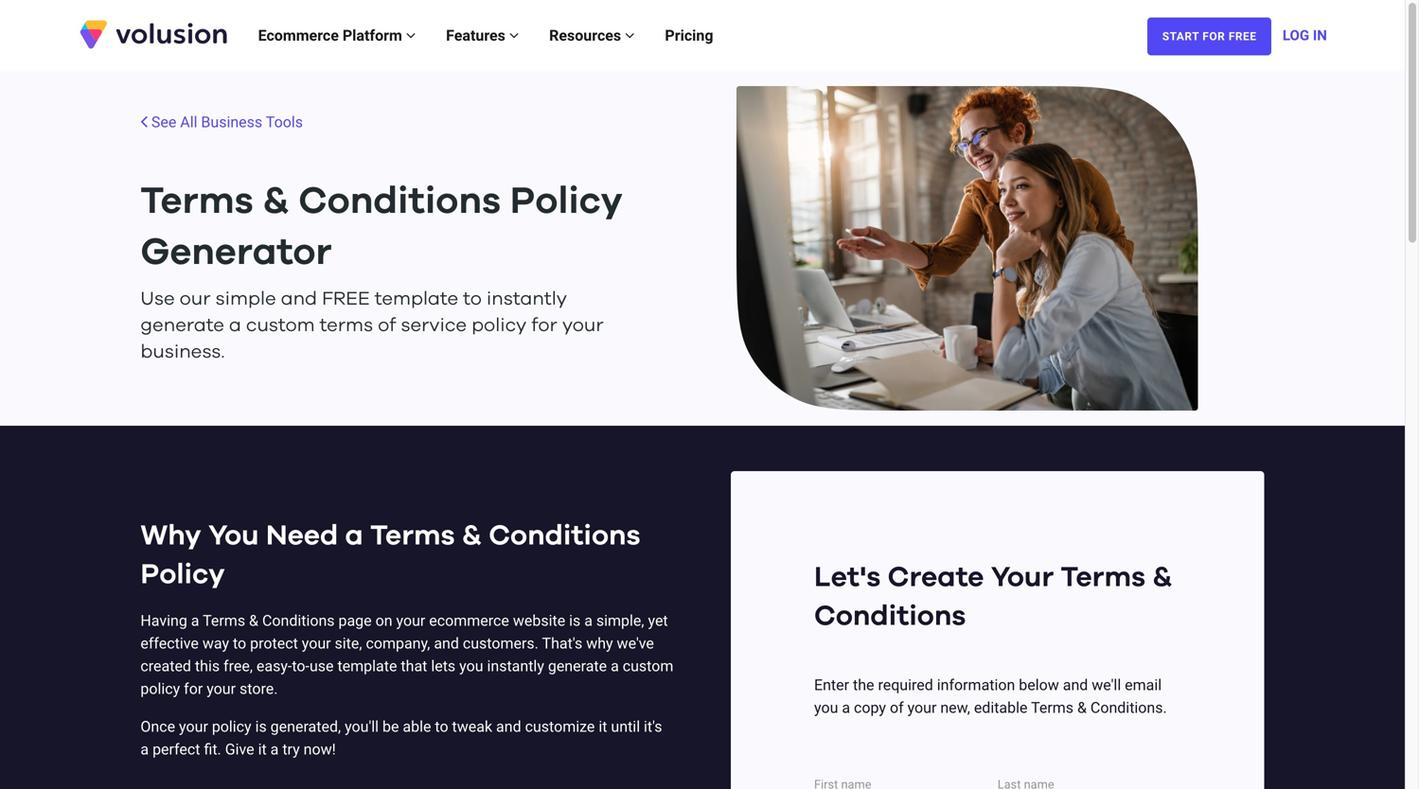 Task type: vqa. For each thing, say whether or not it's contained in the screenshot.
a in Enter the required information below and we'll email you a copy of your new, editable Terms & Conditions.
yes



Task type: describe. For each thing, give the bounding box(es) containing it.
terms inside let's create your terms & conditions
[[1061, 564, 1146, 592]]

& inside why you need a terms & conditions policy
[[462, 522, 482, 550]]

able
[[403, 718, 431, 736]]

& inside the enter the required information below and we'll email you a copy of your new, editable terms & conditions.
[[1078, 699, 1087, 717]]

need
[[266, 522, 338, 550]]

for inside having a terms & conditions page on your ecommerce website is a simple, yet effective way to protect your site, company, and customers. that's why we've created this free, easy-to-use template that lets you instantly generate a custom policy for your store.
[[184, 680, 203, 698]]

generator
[[141, 234, 332, 272]]

simple
[[215, 290, 276, 309]]

is inside having a terms & conditions page on your ecommerce website is a simple, yet effective way to protect your site, company, and customers. that's why we've created this free, easy-to-use template that lets you instantly generate a custom policy for your store.
[[569, 612, 581, 630]]

conditions inside having a terms & conditions page on your ecommerce website is a simple, yet effective way to protect your site, company, and customers. that's why we've created this free, easy-to-use template that lets you instantly generate a custom policy for your store.
[[262, 612, 335, 630]]

lets
[[431, 657, 456, 675]]

we've
[[617, 635, 654, 653]]

let's create your terms & conditions
[[814, 564, 1172, 631]]

effective
[[141, 635, 199, 653]]

enter
[[814, 676, 849, 694]]

generate inside use our simple and free template to instantly generate a custom terms of service policy for your business.
[[141, 316, 224, 335]]

template inside having a terms & conditions page on your ecommerce website is a simple, yet effective way to protect your site, company, and customers. that's why we've created this free, easy-to-use template that lets you instantly generate a custom policy for your store.
[[337, 657, 397, 675]]

conditions inside let's create your terms & conditions
[[814, 602, 966, 631]]

editable
[[974, 699, 1028, 717]]

you inside the enter the required information below and we'll email you a copy of your new, editable terms & conditions.
[[814, 699, 838, 717]]

be
[[383, 718, 399, 736]]

simple,
[[596, 612, 644, 630]]

custom inside use our simple and free template to instantly generate a custom terms of service policy for your business.
[[246, 316, 315, 335]]

free
[[322, 290, 370, 309]]

try
[[282, 741, 300, 759]]

of inside use our simple and free template to instantly generate a custom terms of service policy for your business.
[[378, 316, 396, 335]]

conditions inside why you need a terms & conditions policy
[[489, 522, 641, 550]]

of inside the enter the required information below and we'll email you a copy of your new, editable terms & conditions.
[[890, 699, 904, 717]]

protect
[[250, 635, 298, 653]]

& inside let's create your terms & conditions
[[1153, 564, 1172, 592]]

terms inside the enter the required information below and we'll email you a copy of your new, editable terms & conditions.
[[1031, 699, 1074, 717]]

free,
[[223, 657, 253, 675]]

having
[[141, 612, 187, 630]]

once
[[141, 718, 175, 736]]

business.
[[141, 343, 225, 362]]

free
[[1229, 30, 1257, 43]]

below
[[1019, 676, 1059, 694]]

conditions.
[[1091, 699, 1167, 717]]

generate inside having a terms & conditions page on your ecommerce website is a simple, yet effective way to protect your site, company, and customers. that's why we've created this free, easy-to-use template that lets you instantly generate a custom policy for your store.
[[548, 657, 607, 675]]

until
[[611, 718, 640, 736]]

why you need a terms & conditions policy
[[141, 522, 641, 589]]

store.
[[240, 680, 278, 698]]

a inside use our simple and free template to instantly generate a custom terms of service policy for your business.
[[229, 316, 241, 335]]

your inside once your policy is generated, you'll be able to tweak and customize it until it's a perfect fit. give it a try now!
[[179, 718, 208, 736]]

terms inside why you need a terms & conditions policy
[[370, 522, 455, 550]]

fit.
[[204, 741, 221, 759]]

terms & conditions policy generator
[[141, 183, 623, 272]]

to inside once your policy is generated, you'll be able to tweak and customize it until it's a perfect fit. give it a try now!
[[435, 718, 448, 736]]

policy inside why you need a terms & conditions policy
[[141, 561, 225, 589]]

to-
[[292, 657, 310, 675]]

business
[[201, 113, 262, 131]]

perfect
[[153, 741, 200, 759]]

terms inside terms & conditions policy generator
[[141, 183, 254, 221]]

angle left image
[[141, 111, 148, 131]]

0 horizontal spatial it
[[258, 741, 267, 759]]

use
[[310, 657, 334, 675]]

features link
[[431, 7, 534, 64]]

on
[[376, 612, 393, 630]]

template inside use our simple and free template to instantly generate a custom terms of service policy for your business.
[[375, 290, 458, 309]]

easy-
[[257, 657, 292, 675]]

a right having
[[191, 612, 199, 630]]

customers.
[[463, 635, 539, 653]]

angle down image for ecommerce platform
[[406, 28, 416, 43]]

company,
[[366, 635, 430, 653]]

new,
[[941, 699, 970, 717]]

our
[[180, 290, 211, 309]]

your inside use our simple and free template to instantly generate a custom terms of service policy for your business.
[[562, 316, 604, 335]]

that
[[401, 657, 427, 675]]

for
[[1203, 30, 1226, 43]]

enter the required information below and we'll email you a copy of your new, editable terms & conditions.
[[814, 676, 1167, 717]]

ecommerce platform link
[[243, 7, 431, 64]]

information
[[937, 676, 1015, 694]]

use
[[141, 290, 175, 309]]

angle down image for resources
[[625, 28, 635, 43]]

custom inside having a terms & conditions page on your ecommerce website is a simple, yet effective way to protect your site, company, and customers. that's why we've created this free, easy-to-use template that lets you instantly generate a custom policy for your store.
[[623, 657, 674, 675]]

& inside having a terms & conditions page on your ecommerce website is a simple, yet effective way to protect your site, company, and customers. that's why we've created this free, easy-to-use template that lets you instantly generate a custom policy for your store.
[[249, 612, 258, 630]]

log
[[1283, 27, 1310, 44]]

resources
[[549, 27, 625, 45]]

use our simple and free template to instantly generate a custom terms of service policy for your business.
[[141, 290, 604, 362]]

yet
[[648, 612, 668, 630]]

create
[[888, 564, 984, 592]]

features
[[446, 27, 509, 45]]

that's
[[542, 635, 583, 653]]



Task type: locate. For each thing, give the bounding box(es) containing it.
policy
[[510, 183, 623, 221], [141, 561, 225, 589]]

policy
[[472, 316, 527, 335], [141, 680, 180, 698], [212, 718, 252, 736]]

a inside the enter the required information below and we'll email you a copy of your new, editable terms & conditions.
[[842, 699, 850, 717]]

website
[[513, 612, 565, 630]]

and inside having a terms & conditions page on your ecommerce website is a simple, yet effective way to protect your site, company, and customers. that's why we've created this free, easy-to-use template that lets you instantly generate a custom policy for your store.
[[434, 635, 459, 653]]

2 horizontal spatial to
[[463, 290, 482, 309]]

it
[[599, 718, 607, 736], [258, 741, 267, 759]]

template down site, at the bottom of page
[[337, 657, 397, 675]]

you
[[459, 657, 483, 675], [814, 699, 838, 717]]

a inside why you need a terms & conditions policy
[[345, 522, 363, 550]]

to right able
[[435, 718, 448, 736]]

page
[[338, 612, 372, 630]]

conditions
[[298, 183, 501, 221], [489, 522, 641, 550], [814, 602, 966, 631], [262, 612, 335, 630]]

terms down below
[[1031, 699, 1074, 717]]

3 angle down image from the left
[[625, 28, 635, 43]]

a left copy at the bottom right of the page
[[842, 699, 850, 717]]

and left "we'll"
[[1063, 676, 1088, 694]]

1 vertical spatial custom
[[623, 657, 674, 675]]

1 horizontal spatial is
[[569, 612, 581, 630]]

it right give
[[258, 741, 267, 759]]

start for free
[[1162, 30, 1257, 43]]

is up that's
[[569, 612, 581, 630]]

0 horizontal spatial generate
[[141, 316, 224, 335]]

2 horizontal spatial policy
[[472, 316, 527, 335]]

now!
[[304, 741, 336, 759]]

to
[[463, 290, 482, 309], [233, 635, 246, 653], [435, 718, 448, 736]]

custom
[[246, 316, 315, 335], [623, 657, 674, 675]]

of down required
[[890, 699, 904, 717]]

is inside once your policy is generated, you'll be able to tweak and customize it until it's a perfect fit. give it a try now!
[[255, 718, 267, 736]]

and inside once your policy is generated, you'll be able to tweak and customize it until it's a perfect fit. give it a try now!
[[496, 718, 521, 736]]

0 horizontal spatial angle down image
[[406, 28, 416, 43]]

log in link
[[1283, 7, 1327, 64]]

custom down 'we've'
[[623, 657, 674, 675]]

to up 'service'
[[463, 290, 482, 309]]

you down enter
[[814, 699, 838, 717]]

0 vertical spatial of
[[378, 316, 396, 335]]

0 horizontal spatial custom
[[246, 316, 315, 335]]

0 horizontal spatial policy
[[141, 561, 225, 589]]

2 vertical spatial to
[[435, 718, 448, 736]]

log in
[[1283, 27, 1327, 44]]

1 horizontal spatial of
[[890, 699, 904, 717]]

you right lets
[[459, 657, 483, 675]]

1 vertical spatial policy
[[141, 680, 180, 698]]

policy right 'service'
[[472, 316, 527, 335]]

2 vertical spatial policy
[[212, 718, 252, 736]]

policy inside terms & conditions policy generator
[[510, 183, 623, 221]]

angle down image right 'platform'
[[406, 28, 416, 43]]

custom down simple
[[246, 316, 315, 335]]

1 horizontal spatial to
[[435, 718, 448, 736]]

0 vertical spatial custom
[[246, 316, 315, 335]]

1 horizontal spatial generate
[[548, 657, 607, 675]]

& inside terms & conditions policy generator
[[263, 183, 289, 221]]

generate up business.
[[141, 316, 224, 335]]

ecommerce
[[429, 612, 509, 630]]

we'll
[[1092, 676, 1121, 694]]

angle down image for features
[[509, 28, 519, 43]]

template
[[375, 290, 458, 309], [337, 657, 397, 675]]

1 horizontal spatial for
[[532, 316, 557, 335]]

0 vertical spatial to
[[463, 290, 482, 309]]

your inside the enter the required information below and we'll email you a copy of your new, editable terms & conditions.
[[908, 699, 937, 717]]

instantly
[[487, 290, 567, 309], [487, 657, 544, 675]]

1 vertical spatial for
[[184, 680, 203, 698]]

0 vertical spatial is
[[569, 612, 581, 630]]

policy inside having a terms & conditions page on your ecommerce website is a simple, yet effective way to protect your site, company, and customers. that's why we've created this free, easy-to-use template that lets you instantly generate a custom policy for your store.
[[141, 680, 180, 698]]

angle down image inside features link
[[509, 28, 519, 43]]

tools
[[266, 113, 303, 131]]

terms up on
[[370, 522, 455, 550]]

angle down image inside the ecommerce platform link
[[406, 28, 416, 43]]

1 horizontal spatial custom
[[623, 657, 674, 675]]

pricing link
[[650, 7, 729, 64]]

a down simple
[[229, 316, 241, 335]]

1 horizontal spatial it
[[599, 718, 607, 736]]

generate down that's
[[548, 657, 607, 675]]

0 vertical spatial policy
[[472, 316, 527, 335]]

and right tweak
[[496, 718, 521, 736]]

see
[[151, 113, 176, 131]]

ecommerce platform
[[258, 27, 406, 45]]

this
[[195, 657, 220, 675]]

instantly inside use our simple and free template to instantly generate a custom terms of service policy for your business.
[[487, 290, 567, 309]]

1 vertical spatial policy
[[141, 561, 225, 589]]

pricing
[[665, 27, 713, 45]]

2 angle down image from the left
[[509, 28, 519, 43]]

1 vertical spatial generate
[[548, 657, 607, 675]]

your
[[562, 316, 604, 335], [396, 612, 425, 630], [302, 635, 331, 653], [207, 680, 236, 698], [908, 699, 937, 717], [179, 718, 208, 736]]

a left try
[[270, 741, 279, 759]]

policy inside use our simple and free template to instantly generate a custom terms of service policy for your business.
[[472, 316, 527, 335]]

angle down image
[[406, 28, 416, 43], [509, 28, 519, 43], [625, 28, 635, 43]]

and left free
[[281, 290, 317, 309]]

see all business tools link
[[141, 71, 691, 134]]

2 horizontal spatial angle down image
[[625, 28, 635, 43]]

policy inside once your policy is generated, you'll be able to tweak and customize it until it's a perfect fit. give it a try now!
[[212, 718, 252, 736]]

way
[[202, 635, 229, 653]]

terms up way
[[203, 612, 245, 630]]

0 vertical spatial policy
[[510, 183, 623, 221]]

is
[[569, 612, 581, 630], [255, 718, 267, 736]]

all
[[180, 113, 197, 131]]

tools hero image
[[703, 71, 1405, 426]]

0 horizontal spatial of
[[378, 316, 396, 335]]

of
[[378, 316, 396, 335], [890, 699, 904, 717]]

start for free link
[[1148, 18, 1272, 55]]

and up lets
[[434, 635, 459, 653]]

you
[[208, 522, 259, 550]]

to inside use our simple and free template to instantly generate a custom terms of service policy for your business.
[[463, 290, 482, 309]]

customize
[[525, 718, 595, 736]]

to inside having a terms & conditions page on your ecommerce website is a simple, yet effective way to protect your site, company, and customers. that's why we've created this free, easy-to-use template that lets you instantly generate a custom policy for your store.
[[233, 635, 246, 653]]

start
[[1162, 30, 1199, 43]]

tweak
[[452, 718, 492, 736]]

and
[[281, 290, 317, 309], [434, 635, 459, 653], [1063, 676, 1088, 694], [496, 718, 521, 736]]

why
[[141, 522, 201, 550]]

of right terms
[[378, 316, 396, 335]]

0 vertical spatial generate
[[141, 316, 224, 335]]

created
[[141, 657, 191, 675]]

conditions inside terms & conditions policy generator
[[298, 183, 501, 221]]

let's
[[814, 564, 881, 592]]

to up free,
[[233, 635, 246, 653]]

0 vertical spatial it
[[599, 718, 607, 736]]

1 horizontal spatial you
[[814, 699, 838, 717]]

angle down image inside resources link
[[625, 28, 635, 43]]

1 horizontal spatial policy
[[510, 183, 623, 221]]

1 horizontal spatial policy
[[212, 718, 252, 736]]

your
[[991, 564, 1054, 592]]

0 horizontal spatial policy
[[141, 680, 180, 698]]

a down once
[[141, 741, 149, 759]]

volusion logo image
[[78, 18, 229, 50]]

copy
[[854, 699, 886, 717]]

1 vertical spatial to
[[233, 635, 246, 653]]

a right the 'need'
[[345, 522, 363, 550]]

template up 'service'
[[375, 290, 458, 309]]

terms up generator
[[141, 183, 254, 221]]

service
[[401, 316, 467, 335]]

and inside the enter the required information below and we'll email you a copy of your new, editable terms & conditions.
[[1063, 676, 1088, 694]]

is down store. at the left
[[255, 718, 267, 736]]

in
[[1313, 27, 1327, 44]]

for inside use our simple and free template to instantly generate a custom terms of service policy for your business.
[[532, 316, 557, 335]]

it left until
[[599, 718, 607, 736]]

terms
[[320, 316, 373, 335]]

a up why
[[584, 612, 593, 630]]

for
[[532, 316, 557, 335], [184, 680, 203, 698]]

1 vertical spatial template
[[337, 657, 397, 675]]

having a terms & conditions page on your ecommerce website is a simple, yet effective way to protect your site, company, and customers. that's why we've created this free, easy-to-use template that lets you instantly generate a custom policy for your store.
[[141, 612, 674, 698]]

0 horizontal spatial is
[[255, 718, 267, 736]]

1 vertical spatial of
[[890, 699, 904, 717]]

and inside use our simple and free template to instantly generate a custom terms of service policy for your business.
[[281, 290, 317, 309]]

platform
[[343, 27, 402, 45]]

why
[[586, 635, 613, 653]]

generate
[[141, 316, 224, 335], [548, 657, 607, 675]]

give
[[225, 741, 254, 759]]

angle down image left pricing
[[625, 28, 635, 43]]

you'll
[[345, 718, 379, 736]]

1 vertical spatial is
[[255, 718, 267, 736]]

generated,
[[270, 718, 341, 736]]

angle down image left resources at left top
[[509, 28, 519, 43]]

1 vertical spatial it
[[258, 741, 267, 759]]

1 vertical spatial instantly
[[487, 657, 544, 675]]

0 horizontal spatial you
[[459, 657, 483, 675]]

terms right your
[[1061, 564, 1146, 592]]

0 horizontal spatial for
[[184, 680, 203, 698]]

the
[[853, 676, 874, 694]]

once your policy is generated, you'll be able to tweak and customize it until it's a perfect fit. give it a try now!
[[141, 718, 662, 759]]

0 vertical spatial instantly
[[487, 290, 567, 309]]

site,
[[335, 635, 362, 653]]

a down why
[[611, 657, 619, 675]]

instantly inside having a terms & conditions page on your ecommerce website is a simple, yet effective way to protect your site, company, and customers. that's why we've created this free, easy-to-use template that lets you instantly generate a custom policy for your store.
[[487, 657, 544, 675]]

ecommerce
[[258, 27, 339, 45]]

1 horizontal spatial angle down image
[[509, 28, 519, 43]]

0 vertical spatial template
[[375, 290, 458, 309]]

resources link
[[534, 7, 650, 64]]

see all business tools
[[148, 113, 303, 131]]

policy up give
[[212, 718, 252, 736]]

required
[[878, 676, 933, 694]]

0 vertical spatial you
[[459, 657, 483, 675]]

it's
[[644, 718, 662, 736]]

policy down created
[[141, 680, 180, 698]]

email
[[1125, 676, 1162, 694]]

0 vertical spatial for
[[532, 316, 557, 335]]

terms inside having a terms & conditions page on your ecommerce website is a simple, yet effective way to protect your site, company, and customers. that's why we've created this free, easy-to-use template that lets you instantly generate a custom policy for your store.
[[203, 612, 245, 630]]

0 horizontal spatial to
[[233, 635, 246, 653]]

1 vertical spatial you
[[814, 699, 838, 717]]

you inside having a terms & conditions page on your ecommerce website is a simple, yet effective way to protect your site, company, and customers. that's why we've created this free, easy-to-use template that lets you instantly generate a custom policy for your store.
[[459, 657, 483, 675]]

1 angle down image from the left
[[406, 28, 416, 43]]



